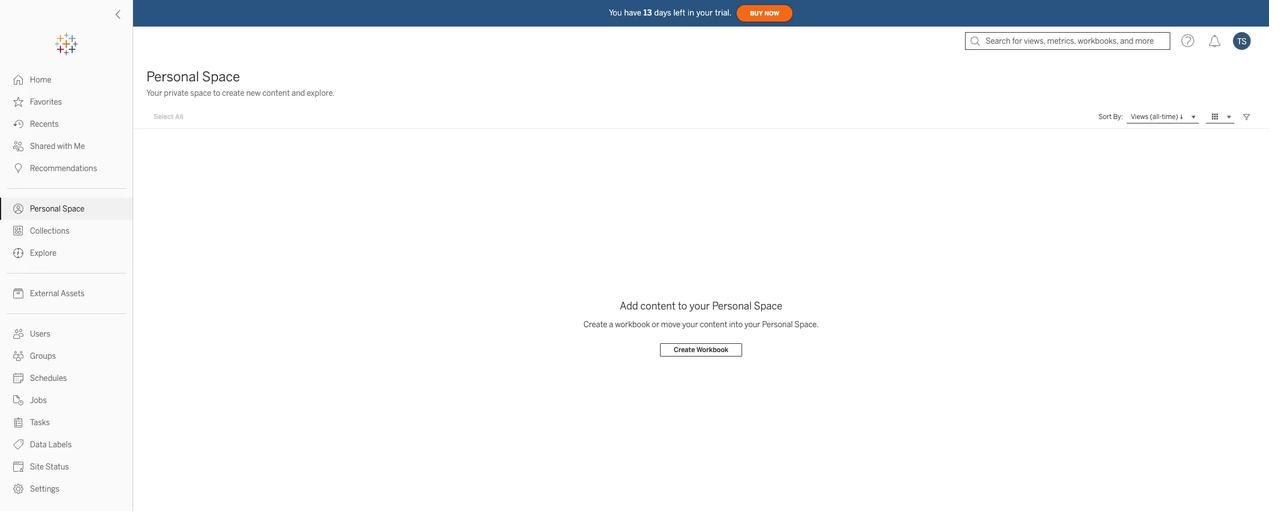 Task type: locate. For each thing, give the bounding box(es) containing it.
schedules
[[30, 374, 67, 384]]

0 vertical spatial content
[[262, 89, 290, 98]]

create workbook button
[[660, 344, 742, 357]]

content
[[262, 89, 290, 98], [640, 301, 676, 313], [700, 321, 727, 330]]

all
[[175, 113, 183, 121]]

views
[[1131, 113, 1149, 120]]

you
[[609, 8, 622, 17]]

create workbook
[[674, 347, 728, 354]]

space for personal space your private space to create new content and explore.
[[202, 69, 240, 85]]

content left and
[[262, 89, 290, 98]]

settings link
[[0, 479, 133, 501]]

2 horizontal spatial content
[[700, 321, 727, 330]]

1 vertical spatial content
[[640, 301, 676, 313]]

space
[[190, 89, 211, 98]]

0 vertical spatial create
[[584, 321, 607, 330]]

your up create a workbook or move your content into your personal space.
[[690, 301, 710, 313]]

0 horizontal spatial to
[[213, 89, 220, 98]]

create inside create workbook button
[[674, 347, 695, 354]]

data labels link
[[0, 434, 133, 457]]

now
[[764, 10, 779, 17]]

0 vertical spatial to
[[213, 89, 220, 98]]

0 horizontal spatial content
[[262, 89, 290, 98]]

shared
[[30, 142, 55, 151]]

to up move
[[678, 301, 687, 313]]

in
[[688, 8, 694, 17]]

0 horizontal spatial space
[[62, 205, 85, 214]]

a
[[609, 321, 613, 330]]

have
[[624, 8, 641, 17]]

to right space
[[213, 89, 220, 98]]

add content to your personal space
[[620, 301, 782, 313]]

content left the into
[[700, 321, 727, 330]]

1 horizontal spatial to
[[678, 301, 687, 313]]

your
[[696, 8, 713, 17], [690, 301, 710, 313], [682, 321, 698, 330], [744, 321, 760, 330]]

external
[[30, 290, 59, 299]]

buy
[[750, 10, 763, 17]]

0 vertical spatial space
[[202, 69, 240, 85]]

space inside main navigation. press the up and down arrow keys to access links. element
[[62, 205, 85, 214]]

your right the into
[[744, 321, 760, 330]]

site status
[[30, 463, 69, 473]]

space
[[202, 69, 240, 85], [62, 205, 85, 214], [754, 301, 782, 313]]

create a workbook or move your content into your personal space.
[[584, 321, 819, 330]]

views (all-time)
[[1131, 113, 1178, 120]]

move
[[661, 321, 681, 330]]

favorites link
[[0, 91, 133, 113]]

groups link
[[0, 346, 133, 368]]

explore
[[30, 249, 57, 258]]

create left a
[[584, 321, 607, 330]]

2 horizontal spatial space
[[754, 301, 782, 313]]

1 vertical spatial space
[[62, 205, 85, 214]]

1 horizontal spatial create
[[674, 347, 695, 354]]

tasks
[[30, 419, 50, 428]]

content up or
[[640, 301, 676, 313]]

data labels
[[30, 441, 72, 450]]

personal
[[146, 69, 199, 85], [30, 205, 61, 214], [712, 301, 752, 313], [762, 321, 793, 330]]

groups
[[30, 352, 56, 362]]

personal up collections
[[30, 205, 61, 214]]

navigation panel element
[[0, 33, 133, 501]]

your
[[146, 89, 162, 98]]

labels
[[48, 441, 72, 450]]

0 horizontal spatial create
[[584, 321, 607, 330]]

select all
[[154, 113, 183, 121]]

data
[[30, 441, 47, 450]]

me
[[74, 142, 85, 151]]

space inside personal space your private space to create new content and explore.
[[202, 69, 240, 85]]

add
[[620, 301, 638, 313]]

left
[[674, 8, 685, 17]]

1 vertical spatial to
[[678, 301, 687, 313]]

(all-
[[1150, 113, 1162, 120]]

personal space link
[[0, 198, 133, 220]]

explore.
[[307, 89, 335, 98]]

1 horizontal spatial space
[[202, 69, 240, 85]]

to
[[213, 89, 220, 98], [678, 301, 687, 313]]

external assets link
[[0, 283, 133, 305]]

sort by:
[[1099, 113, 1123, 121]]

create left workbook
[[674, 347, 695, 354]]

1 vertical spatial create
[[674, 347, 695, 354]]

create
[[584, 321, 607, 330], [674, 347, 695, 354]]

personal up private
[[146, 69, 199, 85]]



Task type: vqa. For each thing, say whether or not it's contained in the screenshot.
include to the bottom
no



Task type: describe. For each thing, give the bounding box(es) containing it.
collections
[[30, 227, 70, 236]]

sort
[[1099, 113, 1112, 121]]

workbook
[[615, 321, 650, 330]]

explore link
[[0, 242, 133, 265]]

select
[[154, 113, 174, 121]]

buy now button
[[736, 4, 793, 22]]

select all button
[[146, 110, 191, 124]]

recents
[[30, 120, 59, 129]]

into
[[729, 321, 743, 330]]

by:
[[1113, 113, 1123, 121]]

home link
[[0, 69, 133, 91]]

create for create workbook
[[674, 347, 695, 354]]

with
[[57, 142, 72, 151]]

jobs link
[[0, 390, 133, 412]]

buy now
[[750, 10, 779, 17]]

personal inside main navigation. press the up and down arrow keys to access links. element
[[30, 205, 61, 214]]

you have 13 days left in your trial.
[[609, 8, 732, 17]]

13
[[644, 8, 652, 17]]

users link
[[0, 323, 133, 346]]

Search for views, metrics, workbooks, and more text field
[[965, 32, 1170, 50]]

views (all-time) button
[[1126, 110, 1199, 124]]

your right move
[[682, 321, 698, 330]]

and
[[292, 89, 305, 98]]

to inside personal space your private space to create new content and explore.
[[213, 89, 220, 98]]

home
[[30, 75, 51, 85]]

2 vertical spatial space
[[754, 301, 782, 313]]

main navigation. press the up and down arrow keys to access links. element
[[0, 69, 133, 501]]

users
[[30, 330, 50, 339]]

time)
[[1162, 113, 1178, 120]]

recommendations link
[[0, 158, 133, 180]]

create for create a workbook or move your content into your personal space.
[[584, 321, 607, 330]]

external assets
[[30, 290, 84, 299]]

recents link
[[0, 113, 133, 135]]

content inside personal space your private space to create new content and explore.
[[262, 89, 290, 98]]

space.
[[795, 321, 819, 330]]

space for personal space
[[62, 205, 85, 214]]

personal up the into
[[712, 301, 752, 313]]

days
[[654, 8, 671, 17]]

workbook
[[696, 347, 728, 354]]

personal space
[[30, 205, 85, 214]]

create
[[222, 89, 244, 98]]

2 vertical spatial content
[[700, 321, 727, 330]]

recommendations
[[30, 164, 97, 174]]

site status link
[[0, 457, 133, 479]]

favorites
[[30, 98, 62, 107]]

1 horizontal spatial content
[[640, 301, 676, 313]]

schedules link
[[0, 368, 133, 390]]

personal left space.
[[762, 321, 793, 330]]

assets
[[61, 290, 84, 299]]

grid view image
[[1210, 112, 1220, 122]]

private
[[164, 89, 189, 98]]

trial.
[[715, 8, 732, 17]]

new
[[246, 89, 261, 98]]

your right in
[[696, 8, 713, 17]]

settings
[[30, 485, 59, 495]]

shared with me
[[30, 142, 85, 151]]

jobs
[[30, 397, 47, 406]]

status
[[46, 463, 69, 473]]

site
[[30, 463, 44, 473]]

tasks link
[[0, 412, 133, 434]]

shared with me link
[[0, 135, 133, 158]]

personal inside personal space your private space to create new content and explore.
[[146, 69, 199, 85]]

personal space your private space to create new content and explore.
[[146, 69, 335, 98]]

collections link
[[0, 220, 133, 242]]

or
[[652, 321, 659, 330]]



